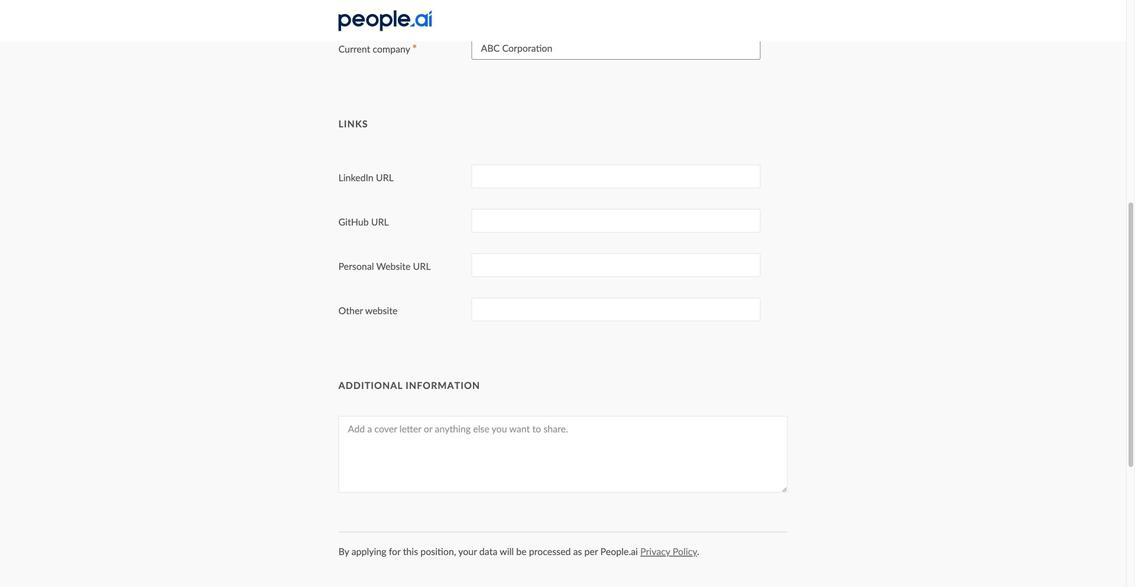 Task type: locate. For each thing, give the bounding box(es) containing it.
None text field
[[472, 165, 761, 188], [472, 298, 761, 321], [472, 165, 761, 188], [472, 298, 761, 321]]

Add a cover letter or anything else you want to share. text field
[[339, 416, 788, 493]]

None text field
[[472, 0, 761, 19], [472, 36, 761, 60], [472, 209, 761, 233], [472, 253, 761, 277], [472, 0, 761, 19], [472, 36, 761, 60], [472, 209, 761, 233], [472, 253, 761, 277]]



Task type: describe. For each thing, give the bounding box(es) containing it.
people.ai logo image
[[339, 10, 432, 31]]



